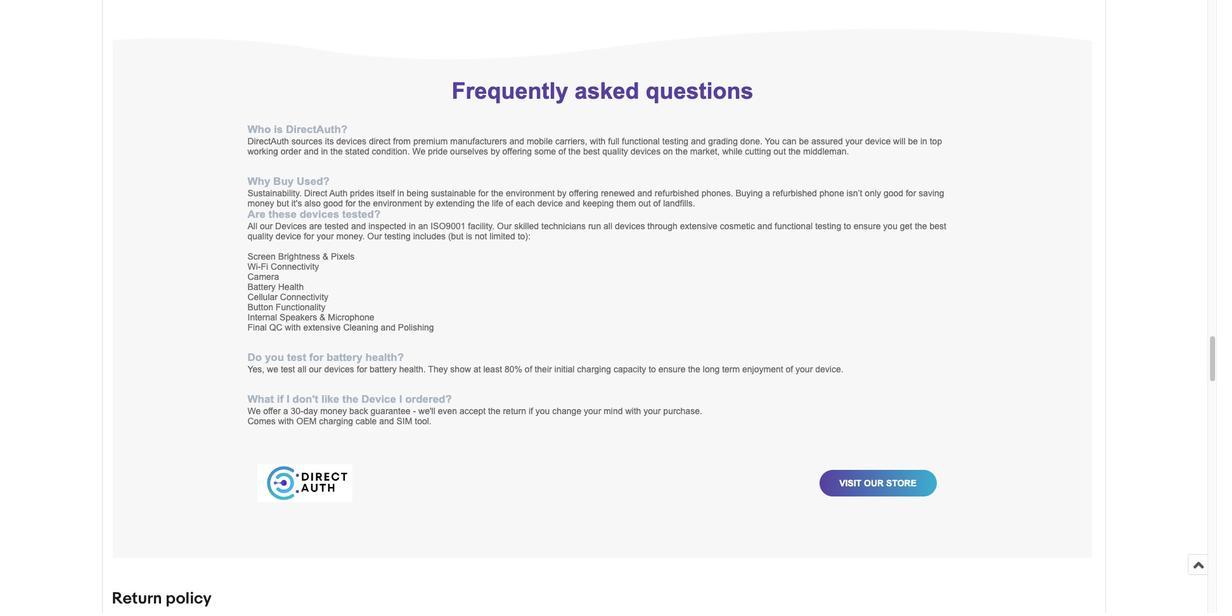 Task type: locate. For each thing, give the bounding box(es) containing it.
return
[[112, 590, 162, 609]]



Task type: vqa. For each thing, say whether or not it's contained in the screenshot.
THE RETURN POLICY
yes



Task type: describe. For each thing, give the bounding box(es) containing it.
return policy
[[112, 590, 212, 609]]

policy
[[166, 590, 212, 609]]



